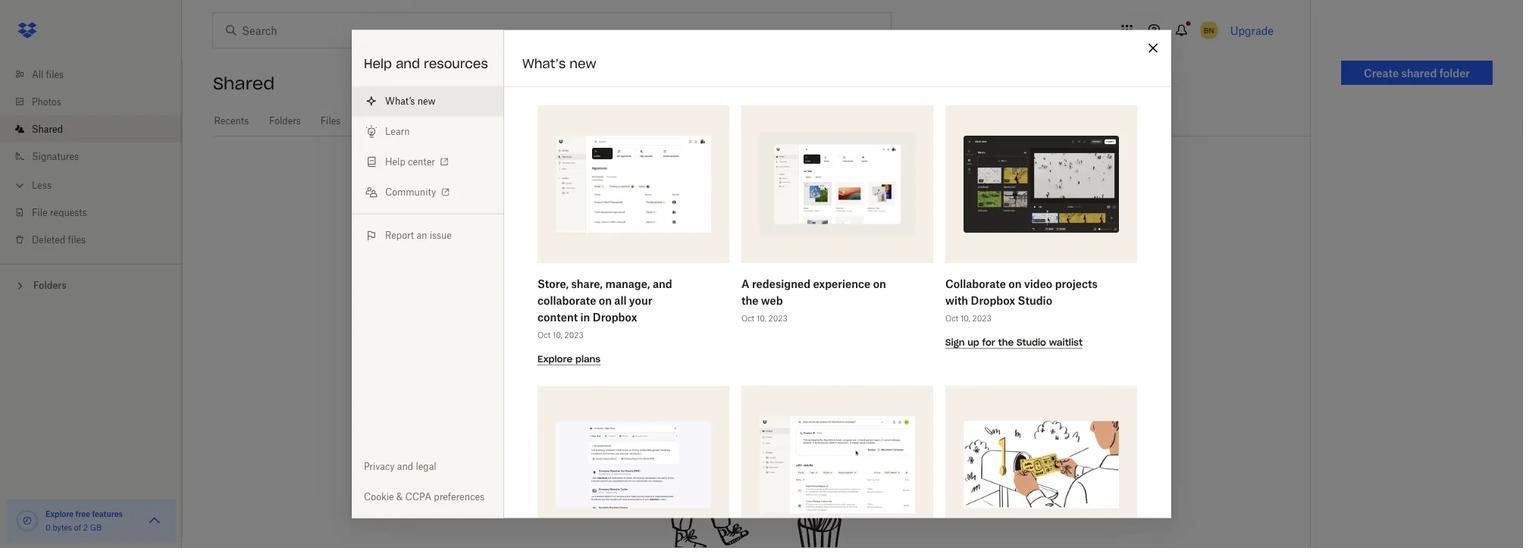 Task type: locate. For each thing, give the bounding box(es) containing it.
illustration of an empty shelf image
[[642, 330, 869, 548]]

deleted files link
[[12, 226, 182, 253]]

dropbox ai helps users search for files in their folders image
[[760, 416, 915, 513]]

2023 inside collaborate on video projects with dropbox studio oct 10, 2023
[[973, 313, 992, 323]]

shared down photos
[[32, 123, 63, 135]]

folders link
[[268, 106, 302, 134]]

dropbox image
[[12, 15, 42, 46]]

help center link
[[352, 147, 504, 177]]

the right for
[[998, 336, 1014, 348]]

files
[[46, 69, 64, 80], [68, 234, 86, 245]]

signature
[[636, 198, 718, 220]]

shared link
[[12, 115, 182, 143]]

files right all
[[46, 69, 64, 80]]

shared up recents link
[[213, 73, 275, 94]]

and
[[396, 56, 420, 72], [653, 277, 672, 290], [397, 461, 413, 472]]

10, down content
[[553, 330, 563, 339]]

in inside store, share, manage, and collaborate on all your content in dropbox oct 10, 2023
[[581, 310, 590, 323]]

1 vertical spatial help
[[385, 156, 406, 168]]

requests up when you request signatures, they'll appear here.
[[723, 198, 800, 220]]

folder
[[1440, 66, 1471, 79]]

0 horizontal spatial in
[[581, 310, 590, 323]]

explore for explore free features 0 bytes of 2 gb
[[46, 509, 74, 519]]

2 horizontal spatial oct
[[946, 313, 959, 323]]

help and resources dialog
[[352, 30, 1172, 548]]

experience
[[813, 277, 871, 290]]

web
[[761, 293, 783, 306]]

studio inside collaborate on video projects with dropbox studio oct 10, 2023
[[1018, 293, 1053, 306]]

2023 up for
[[973, 313, 992, 323]]

dropbox
[[971, 293, 1016, 306], [593, 310, 637, 323]]

and right manage,
[[653, 277, 672, 290]]

0 horizontal spatial new
[[418, 96, 436, 107]]

1 vertical spatial explore
[[46, 509, 74, 519]]

studio down video
[[1018, 293, 1053, 306]]

1 vertical spatial and
[[653, 277, 672, 290]]

10,
[[757, 313, 767, 323], [961, 313, 971, 323], [553, 330, 563, 339]]

help
[[364, 56, 392, 72], [385, 156, 406, 168]]

in down collaborate
[[581, 310, 590, 323]]

0 horizontal spatial what's
[[385, 96, 415, 107]]

0 horizontal spatial explore
[[46, 509, 74, 519]]

in
[[806, 198, 821, 220], [581, 310, 590, 323]]

tab list
[[213, 106, 1310, 137]]

0 horizontal spatial dropbox
[[593, 310, 637, 323]]

2023 inside a redesigned experience on the web oct 10, 2023
[[769, 313, 788, 323]]

store,
[[538, 277, 569, 290]]

with dropbox studio, users can collaborate on video projects image
[[964, 135, 1119, 232]]

0 vertical spatial new
[[570, 56, 597, 72]]

folders down deleted
[[33, 280, 66, 291]]

photos link
[[12, 88, 182, 115]]

files inside all files 'link'
[[46, 69, 64, 80]]

in up they'll
[[806, 198, 821, 220]]

on right experience
[[873, 277, 886, 290]]

you
[[637, 229, 661, 245]]

dropbox down the all
[[593, 310, 637, 323]]

shared
[[1402, 66, 1437, 79]]

0 vertical spatial what's
[[523, 56, 566, 72]]

1 vertical spatial shared
[[32, 123, 63, 135]]

explore inside explore free features 0 bytes of 2 gb
[[46, 509, 74, 519]]

0 horizontal spatial 2023
[[565, 330, 584, 339]]

1 horizontal spatial files
[[68, 234, 86, 245]]

requests right signature
[[449, 115, 488, 127]]

file
[[32, 207, 48, 218]]

the inside a redesigned experience on the web oct 10, 2023
[[742, 293, 759, 306]]

1 vertical spatial the
[[998, 336, 1014, 348]]

1 vertical spatial dropbox
[[593, 310, 637, 323]]

no signature requests in progress
[[608, 198, 903, 220]]

on left video
[[1009, 277, 1022, 290]]

help up links link
[[364, 56, 392, 72]]

and inside store, share, manage, and collaborate on all your content in dropbox oct 10, 2023
[[653, 277, 672, 290]]

2023 down web
[[769, 313, 788, 323]]

1 vertical spatial folders
[[33, 280, 66, 291]]

10, down web
[[757, 313, 767, 323]]

the
[[742, 293, 759, 306], [998, 336, 1014, 348]]

0
[[46, 523, 51, 532]]

and inside privacy and legal link
[[397, 461, 413, 472]]

1 horizontal spatial oct
[[742, 313, 755, 323]]

bytes
[[53, 523, 72, 532]]

all files
[[32, 69, 64, 80]]

files for deleted files
[[68, 234, 86, 245]]

0 horizontal spatial requests
[[50, 207, 87, 218]]

0 vertical spatial and
[[396, 56, 420, 72]]

of
[[74, 523, 81, 532]]

explore inside help and resources dialog
[[538, 353, 573, 365]]

ccpa
[[405, 491, 432, 503]]

they'll
[[791, 229, 828, 245]]

new
[[570, 56, 597, 72], [418, 96, 436, 107]]

create shared folder button
[[1342, 61, 1493, 85]]

0 horizontal spatial oct
[[538, 330, 551, 339]]

recents link
[[213, 106, 250, 134]]

0 horizontal spatial what's new
[[385, 96, 436, 107]]

2023
[[769, 313, 788, 323], [973, 313, 992, 323], [565, 330, 584, 339]]

oct down a
[[742, 313, 755, 323]]

collaborate
[[538, 293, 596, 306]]

2023 inside store, share, manage, and collaborate on all your content in dropbox oct 10, 2023
[[565, 330, 584, 339]]

on left the all
[[599, 293, 612, 306]]

new inside button
[[418, 96, 436, 107]]

share,
[[572, 277, 603, 290]]

1 vertical spatial what's
[[385, 96, 415, 107]]

2023 up explore plans link
[[565, 330, 584, 339]]

the down a
[[742, 293, 759, 306]]

0 vertical spatial studio
[[1018, 293, 1053, 306]]

folders
[[269, 115, 301, 127], [33, 280, 66, 291]]

and left legal
[[397, 461, 413, 472]]

help left center
[[385, 156, 406, 168]]

oct inside store, share, manage, and collaborate on all your content in dropbox oct 10, 2023
[[538, 330, 551, 339]]

request
[[664, 229, 714, 245]]

1 vertical spatial in
[[581, 310, 590, 323]]

report an issue
[[385, 230, 452, 241]]

2 horizontal spatial 2023
[[973, 313, 992, 323]]

requests
[[449, 115, 488, 127], [723, 198, 800, 220], [50, 207, 87, 218]]

0 vertical spatial files
[[46, 69, 64, 80]]

requests right file
[[50, 207, 87, 218]]

1 horizontal spatial 10,
[[757, 313, 767, 323]]

studio
[[1018, 293, 1053, 306], [1017, 336, 1047, 348]]

0 vertical spatial what's new
[[523, 56, 597, 72]]

upgrade
[[1231, 24, 1274, 37]]

1 horizontal spatial the
[[998, 336, 1014, 348]]

features
[[92, 509, 123, 519]]

report an issue link
[[352, 220, 504, 251]]

oct down content
[[538, 330, 551, 339]]

tab list containing recents
[[213, 106, 1310, 137]]

help inside the help center link
[[385, 156, 406, 168]]

1 horizontal spatial on
[[873, 277, 886, 290]]

10, down with in the bottom right of the page
[[961, 313, 971, 323]]

1 vertical spatial what's new
[[385, 96, 436, 107]]

progress
[[827, 198, 903, 220]]

explore left plans
[[538, 353, 573, 365]]

1 horizontal spatial explore
[[538, 353, 573, 365]]

0 horizontal spatial shared
[[32, 123, 63, 135]]

signatures,
[[717, 229, 787, 245]]

1 horizontal spatial new
[[570, 56, 597, 72]]

1 horizontal spatial what's
[[523, 56, 566, 72]]

1 horizontal spatial in
[[806, 198, 821, 220]]

requests inside list
[[50, 207, 87, 218]]

0 horizontal spatial files
[[46, 69, 64, 80]]

0 vertical spatial dropbox
[[971, 293, 1016, 306]]

0 vertical spatial the
[[742, 293, 759, 306]]

list
[[0, 52, 182, 264]]

appear
[[832, 229, 878, 245]]

and up what's new button
[[396, 56, 420, 72]]

signature
[[403, 115, 447, 127]]

files inside deleted files link
[[68, 234, 86, 245]]

0 vertical spatial help
[[364, 56, 392, 72]]

store, share, manage, and collaborate on all your content in dropbox oct 10, 2023
[[538, 277, 672, 339]]

gb
[[90, 523, 102, 532]]

1 horizontal spatial shared
[[213, 73, 275, 94]]

explore
[[538, 353, 573, 365], [46, 509, 74, 519]]

0 horizontal spatial the
[[742, 293, 759, 306]]

0 horizontal spatial folders
[[33, 280, 66, 291]]

studio left waitlist
[[1017, 336, 1047, 348]]

1 vertical spatial new
[[418, 96, 436, 107]]

1 horizontal spatial requests
[[449, 115, 488, 127]]

folders left files
[[269, 115, 301, 127]]

1 horizontal spatial what's new
[[523, 56, 597, 72]]

what's new
[[523, 56, 597, 72], [385, 96, 436, 107]]

2 vertical spatial and
[[397, 461, 413, 472]]

1 horizontal spatial 2023
[[769, 313, 788, 323]]

cookie
[[364, 491, 394, 503]]

1 vertical spatial files
[[68, 234, 86, 245]]

all
[[615, 293, 627, 306]]

sign
[[946, 336, 965, 348]]

oct down with in the bottom right of the page
[[946, 313, 959, 323]]

0 horizontal spatial 10,
[[553, 330, 563, 339]]

shared
[[213, 73, 275, 94], [32, 123, 63, 135]]

video
[[1025, 277, 1053, 290]]

on inside a redesigned experience on the web oct 10, 2023
[[873, 277, 886, 290]]

community
[[385, 187, 436, 198]]

dropbox down the collaborate
[[971, 293, 1016, 306]]

files right deleted
[[68, 234, 86, 245]]

1 horizontal spatial dropbox
[[971, 293, 1016, 306]]

0 vertical spatial folders
[[269, 115, 301, 127]]

0 vertical spatial explore
[[538, 353, 573, 365]]

a
[[742, 277, 750, 290]]

2 horizontal spatial on
[[1009, 277, 1022, 290]]

issue
[[430, 230, 452, 241]]

0 vertical spatial shared
[[213, 73, 275, 94]]

2 horizontal spatial 10,
[[961, 313, 971, 323]]

what's
[[523, 56, 566, 72], [385, 96, 415, 107]]

explore up bytes
[[46, 509, 74, 519]]

with
[[946, 293, 969, 306]]

0 horizontal spatial on
[[599, 293, 612, 306]]

less
[[32, 179, 52, 191]]



Task type: vqa. For each thing, say whether or not it's contained in the screenshot.
1 of 1
no



Task type: describe. For each thing, give the bounding box(es) containing it.
the all files section of dropbox image
[[760, 132, 915, 236]]

signatures link
[[12, 143, 182, 170]]

an
[[417, 230, 427, 241]]

files link
[[320, 106, 341, 134]]

folders inside button
[[33, 280, 66, 291]]

2 horizontal spatial requests
[[723, 198, 800, 220]]

the entry point screen of dropbox sign image
[[556, 135, 711, 232]]

links
[[360, 115, 383, 127]]

files for all files
[[46, 69, 64, 80]]

10, inside store, share, manage, and collaborate on all your content in dropbox oct 10, 2023
[[553, 330, 563, 339]]

your
[[629, 293, 653, 306]]

what's new inside what's new button
[[385, 96, 436, 107]]

create shared folder
[[1364, 66, 1471, 79]]

explore free features 0 bytes of 2 gb
[[46, 509, 123, 532]]

2
[[83, 523, 88, 532]]

&
[[397, 491, 403, 503]]

signatures
[[32, 151, 79, 162]]

report
[[385, 230, 414, 241]]

privacy and legal link
[[352, 452, 504, 482]]

oct inside a redesigned experience on the web oct 10, 2023
[[742, 313, 755, 323]]

learn
[[385, 126, 410, 137]]

sign up for the studio waitlist
[[946, 336, 1083, 348]]

preferences
[[434, 491, 485, 503]]

help for help and resources
[[364, 56, 392, 72]]

folders button
[[0, 274, 182, 296]]

oct inside collaborate on video projects with dropbox studio oct 10, 2023
[[946, 313, 959, 323]]

content
[[538, 310, 578, 323]]

10, inside collaborate on video projects with dropbox studio oct 10, 2023
[[961, 313, 971, 323]]

signature requests link
[[402, 106, 488, 134]]

when
[[597, 229, 634, 245]]

deleted files
[[32, 234, 86, 245]]

legal
[[416, 461, 437, 472]]

dash answer screen image
[[556, 421, 711, 508]]

resources
[[424, 56, 488, 72]]

file requests
[[32, 207, 87, 218]]

dropbox inside store, share, manage, and collaborate on all your content in dropbox oct 10, 2023
[[593, 310, 637, 323]]

and for legal
[[397, 461, 413, 472]]

requests for signature requests
[[449, 115, 488, 127]]

all
[[32, 69, 43, 80]]

for
[[983, 336, 996, 348]]

what's new button
[[352, 86, 504, 116]]

1 vertical spatial studio
[[1017, 336, 1047, 348]]

help for help center
[[385, 156, 406, 168]]

signature requests
[[403, 115, 488, 127]]

10, inside a redesigned experience on the web oct 10, 2023
[[757, 313, 767, 323]]

create
[[1364, 66, 1399, 79]]

waitlist
[[1049, 336, 1083, 348]]

all files link
[[12, 61, 182, 88]]

requests for file requests
[[50, 207, 87, 218]]

no
[[608, 198, 631, 220]]

on inside store, share, manage, and collaborate on all your content in dropbox oct 10, 2023
[[599, 293, 612, 306]]

free
[[76, 509, 90, 519]]

quota usage element
[[15, 509, 39, 533]]

manage,
[[606, 277, 650, 290]]

explore for explore plans
[[538, 353, 573, 365]]

upgrade link
[[1231, 24, 1274, 37]]

files
[[321, 115, 341, 127]]

explore plans
[[538, 353, 601, 365]]

collaborate on video projects with dropbox studio oct 10, 2023
[[946, 277, 1098, 323]]

privacy
[[364, 461, 395, 472]]

list containing all files
[[0, 52, 182, 264]]

a redesigned experience on the web oct 10, 2023
[[742, 277, 886, 323]]

here.
[[881, 229, 914, 245]]

projects
[[1055, 277, 1098, 290]]

links link
[[359, 106, 384, 134]]

collaborate
[[946, 277, 1006, 290]]

1 horizontal spatial folders
[[269, 115, 301, 127]]

plans
[[576, 353, 601, 365]]

what's inside button
[[385, 96, 415, 107]]

help and resources
[[364, 56, 488, 72]]

someone looking at a paper coupon image
[[964, 421, 1119, 508]]

and for resources
[[396, 56, 420, 72]]

0 vertical spatial in
[[806, 198, 821, 220]]

on inside collaborate on video projects with dropbox studio oct 10, 2023
[[1009, 277, 1022, 290]]

shared list item
[[0, 115, 182, 143]]

shared inside list item
[[32, 123, 63, 135]]

up
[[968, 336, 980, 348]]

photos
[[32, 96, 61, 107]]

sign up for the studio waitlist link
[[946, 335, 1083, 348]]

less image
[[12, 178, 27, 193]]

deleted
[[32, 234, 65, 245]]

center
[[408, 156, 435, 168]]

explore plans link
[[538, 352, 601, 365]]

privacy and legal
[[364, 461, 437, 472]]

cookie & ccpa preferences button
[[352, 482, 504, 512]]

dropbox inside collaborate on video projects with dropbox studio oct 10, 2023
[[971, 293, 1016, 306]]

recents
[[214, 115, 249, 127]]

when you request signatures, they'll appear here.
[[597, 229, 914, 245]]

community link
[[352, 177, 504, 207]]

learn link
[[352, 116, 504, 147]]

file requests link
[[12, 199, 182, 226]]

help center
[[385, 156, 435, 168]]

redesigned
[[752, 277, 811, 290]]

cookie & ccpa preferences
[[364, 491, 485, 503]]



